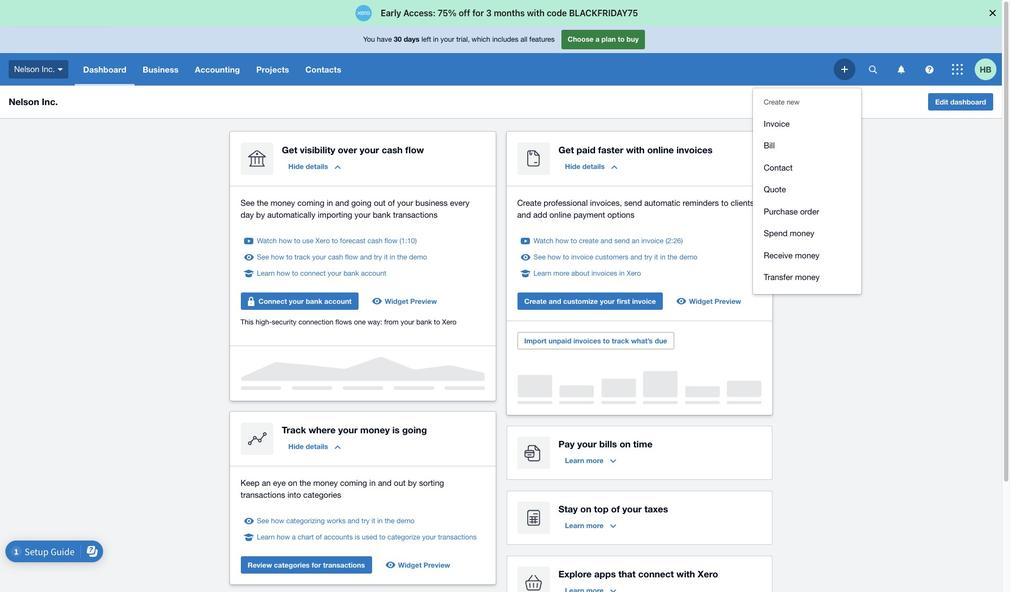 Task type: locate. For each thing, give the bounding box(es) containing it.
stay
[[558, 504, 578, 515]]

see down add
[[534, 253, 546, 261]]

2 horizontal spatial on
[[620, 439, 631, 450]]

hide down track
[[288, 443, 304, 451]]

flow
[[405, 144, 424, 156], [384, 237, 398, 245], [345, 253, 358, 261]]

from
[[384, 318, 399, 327]]

create left new
[[764, 98, 785, 106]]

1 horizontal spatial connect
[[638, 569, 674, 580]]

1 horizontal spatial get
[[558, 144, 574, 156]]

your down see how to track your cash flow and try it in the demo link
[[328, 270, 341, 278]]

widget preview button
[[367, 293, 443, 310], [672, 293, 748, 310], [381, 557, 457, 574]]

0 vertical spatial with
[[626, 144, 645, 156]]

1 vertical spatial invoice
[[571, 253, 593, 261]]

2 learn more from the top
[[565, 522, 604, 531]]

a inside "link"
[[292, 534, 296, 542]]

categories inside keep an eye on the money coming in and out by sorting transactions into categories
[[303, 491, 341, 500]]

categories left for
[[274, 561, 310, 570]]

1 horizontal spatial account
[[361, 270, 386, 278]]

the inside see the money coming in and going out of your business every day by automatically importing your bank transactions
[[257, 199, 268, 208]]

0 horizontal spatial online
[[549, 210, 571, 220]]

coming up automatically
[[297, 199, 324, 208]]

transactions right categorize
[[438, 534, 477, 542]]

connect
[[300, 270, 326, 278], [638, 569, 674, 580]]

the down '(2:26)'
[[668, 253, 677, 261]]

going inside see the money coming in and going out of your business every day by automatically importing your bank transactions
[[351, 199, 372, 208]]

1 horizontal spatial of
[[388, 199, 395, 208]]

learn down pay
[[565, 457, 584, 465]]

by right day
[[256, 210, 265, 220]]

customers
[[595, 253, 628, 261]]

0 horizontal spatial connect
[[300, 270, 326, 278]]

the up categorize
[[385, 518, 395, 526]]

more down top
[[586, 522, 604, 531]]

money inside "receive money" link
[[795, 251, 820, 260]]

details for paid
[[582, 162, 605, 171]]

watch down add
[[534, 237, 553, 245]]

dialog
[[0, 0, 1010, 26]]

in inside keep an eye on the money coming in and out by sorting transactions into categories
[[369, 479, 376, 488]]

try down watch how to use xero to forecast cash flow (1:10) link
[[374, 253, 382, 261]]

add
[[533, 210, 547, 220]]

learn inside "link"
[[257, 534, 275, 542]]

invoices up reminders
[[676, 144, 713, 156]]

1 horizontal spatial going
[[402, 425, 427, 436]]

1 horizontal spatial on
[[580, 504, 591, 515]]

2 vertical spatial invoice
[[632, 297, 656, 306]]

connect right that
[[638, 569, 674, 580]]

1 horizontal spatial is
[[392, 425, 400, 436]]

your left trial,
[[441, 35, 454, 44]]

invoices inside button
[[573, 337, 601, 346]]

cash
[[382, 144, 403, 156], [367, 237, 383, 245], [328, 253, 343, 261]]

svg image
[[952, 64, 963, 75], [869, 65, 877, 74], [925, 65, 933, 74], [841, 66, 848, 73]]

0 horizontal spatial by
[[256, 210, 265, 220]]

bank up connection on the bottom left of the page
[[306, 297, 322, 306]]

how for works
[[271, 518, 284, 526]]

banner
[[0, 26, 1002, 294]]

0 vertical spatial track
[[294, 253, 310, 261]]

which
[[472, 35, 490, 44]]

how
[[279, 237, 292, 245], [555, 237, 569, 245], [271, 253, 284, 261], [548, 253, 561, 261], [277, 270, 290, 278], [271, 518, 284, 526], [277, 534, 290, 542]]

details down paid
[[582, 162, 605, 171]]

see inside see the money coming in and going out of your business every day by automatically importing your bank transactions
[[241, 199, 255, 208]]

learn up connect
[[257, 270, 275, 278]]

1 horizontal spatial a
[[595, 35, 600, 44]]

watch for get visibility over your cash flow
[[257, 237, 277, 245]]

you
[[363, 35, 375, 44]]

0 vertical spatial more
[[553, 270, 569, 278]]

is
[[392, 425, 400, 436], [355, 534, 360, 542]]

0 horizontal spatial of
[[316, 534, 322, 542]]

list box containing invoice
[[753, 88, 861, 294]]

connect your bank account
[[258, 297, 352, 306]]

more left about
[[553, 270, 569, 278]]

one
[[354, 318, 366, 327]]

your right where
[[338, 425, 358, 436]]

learn down "stay"
[[565, 522, 584, 531]]

watch how to create and send an invoice (2:26) link
[[534, 236, 683, 247]]

0 vertical spatial an
[[632, 237, 639, 245]]

get left paid
[[558, 144, 574, 156]]

and down forecast on the left top of the page
[[360, 253, 372, 261]]

money inside keep an eye on the money coming in and out by sorting transactions into categories
[[313, 479, 338, 488]]

get for get paid faster with online invoices
[[558, 144, 574, 156]]

nelson inc. inside popup button
[[14, 64, 55, 74]]

hide for paid
[[565, 162, 580, 171]]

a left chart
[[292, 534, 296, 542]]

watch how to use xero to forecast cash flow (1:10) link
[[257, 236, 417, 247]]

more down pay your bills on time
[[586, 457, 604, 465]]

try
[[374, 253, 382, 261], [644, 253, 652, 261], [361, 518, 370, 526]]

accounts
[[324, 534, 353, 542]]

navigation containing dashboard
[[75, 53, 834, 86]]

business
[[143, 65, 179, 74]]

account up 'flows' on the left of page
[[324, 297, 352, 306]]

widget preview button for invoices
[[672, 293, 748, 310]]

2 vertical spatial invoices
[[573, 337, 601, 346]]

watch down automatically
[[257, 237, 277, 245]]

learn for accounts
[[257, 534, 275, 542]]

demo up categorize
[[397, 518, 415, 526]]

your right pay
[[577, 439, 597, 450]]

bank right importing
[[373, 210, 391, 220]]

get
[[282, 144, 297, 156], [558, 144, 574, 156]]

1 horizontal spatial out
[[394, 479, 406, 488]]

send up options on the right of page
[[624, 199, 642, 208]]

try up learn how a chart of accounts is used to categorize your transactions
[[361, 518, 370, 526]]

categorizing
[[286, 518, 325, 526]]

0 vertical spatial nelson inc.
[[14, 64, 55, 74]]

0 horizontal spatial with
[[626, 144, 645, 156]]

see for see how to track your cash flow and try it in the demo
[[257, 253, 269, 261]]

learn more down pay
[[565, 457, 604, 465]]

widget
[[385, 297, 408, 306], [689, 297, 713, 306], [398, 561, 422, 570]]

2 get from the left
[[558, 144, 574, 156]]

to up learn how to connect your bank account
[[286, 253, 293, 261]]

see inside see how categorizing works and try it in the demo link
[[257, 518, 269, 526]]

details for visibility
[[306, 162, 328, 171]]

1 vertical spatial create
[[517, 199, 541, 208]]

receive
[[764, 251, 793, 260]]

how for connect
[[277, 270, 290, 278]]

transactions inside review categories for transactions button
[[323, 561, 365, 570]]

an up the see how to invoice customers and try it in the demo
[[632, 237, 639, 245]]

business button
[[135, 53, 187, 86]]

details
[[306, 162, 328, 171], [582, 162, 605, 171], [306, 443, 328, 451]]

create up import
[[524, 297, 547, 306]]

and right works
[[348, 518, 359, 526]]

online down the professional
[[549, 210, 571, 220]]

hide details button down visibility
[[282, 158, 347, 175]]

0 vertical spatial on
[[620, 439, 631, 450]]

see for see the money coming in and going out of your business every day by automatically importing your bank transactions
[[241, 199, 255, 208]]

to inside banner
[[618, 35, 625, 44]]

2 vertical spatial more
[[586, 522, 604, 531]]

on for the
[[288, 479, 297, 488]]

what's
[[631, 337, 653, 346]]

hide details button for where
[[282, 438, 347, 456]]

0 horizontal spatial coming
[[297, 199, 324, 208]]

invoice right first
[[632, 297, 656, 306]]

learn left about
[[534, 270, 551, 278]]

your right categorize
[[422, 534, 436, 542]]

1 horizontal spatial track
[[612, 337, 629, 346]]

hide down paid
[[565, 162, 580, 171]]

dashboard
[[83, 65, 126, 74]]

get for get visibility over your cash flow
[[282, 144, 297, 156]]

1 vertical spatial coming
[[340, 479, 367, 488]]

how inside "link"
[[277, 534, 290, 542]]

1 vertical spatial nelson
[[9, 96, 39, 107]]

0 vertical spatial invoices
[[676, 144, 713, 156]]

0 vertical spatial create
[[764, 98, 785, 106]]

1 vertical spatial learn more
[[565, 522, 604, 531]]

banner containing hb
[[0, 26, 1002, 294]]

to inside "link"
[[379, 534, 386, 542]]

in inside you have 30 days left in your trial, which includes all features
[[433, 35, 439, 44]]

see how categorizing works and try it in the demo link
[[257, 516, 415, 527]]

hide details down visibility
[[288, 162, 328, 171]]

1 vertical spatial online
[[549, 210, 571, 220]]

1 vertical spatial account
[[324, 297, 352, 306]]

on inside keep an eye on the money coming in and out by sorting transactions into categories
[[288, 479, 297, 488]]

track
[[294, 253, 310, 261], [612, 337, 629, 346]]

connect
[[258, 297, 287, 306]]

bank inside button
[[306, 297, 322, 306]]

and right customers
[[630, 253, 642, 261]]

hide details button for visibility
[[282, 158, 347, 175]]

see up connect
[[257, 253, 269, 261]]

more
[[553, 270, 569, 278], [586, 457, 604, 465], [586, 522, 604, 531]]

navigation
[[75, 53, 834, 86]]

0 vertical spatial of
[[388, 199, 395, 208]]

transfer money
[[764, 273, 820, 282]]

inc.
[[42, 64, 55, 74], [42, 96, 58, 107]]

used
[[362, 534, 377, 542]]

1 vertical spatial more
[[586, 457, 604, 465]]

nelson inc.
[[14, 64, 55, 74], [9, 96, 58, 107]]

of right chart
[[316, 534, 322, 542]]

details down where
[[306, 443, 328, 451]]

0 horizontal spatial an
[[262, 479, 271, 488]]

cash right over
[[382, 144, 403, 156]]

money up see how categorizing works and try it in the demo
[[313, 479, 338, 488]]

1 vertical spatial learn more button
[[558, 518, 623, 535]]

0 vertical spatial cash
[[382, 144, 403, 156]]

0 horizontal spatial a
[[292, 534, 296, 542]]

spend money
[[764, 229, 814, 238]]

send
[[624, 199, 642, 208], [614, 237, 630, 245]]

transactions down keep on the bottom of page
[[241, 491, 285, 500]]

a left plan
[[595, 35, 600, 44]]

and up customers
[[601, 237, 612, 245]]

0 vertical spatial invoice
[[641, 237, 664, 245]]

create inside create professional invoices, send automatic reminders to clients, and add online payment options
[[517, 199, 541, 208]]

money down "receive money" link
[[795, 273, 820, 282]]

to up "see how to track your cash flow and try it in the demo"
[[332, 237, 338, 245]]

0 horizontal spatial on
[[288, 479, 297, 488]]

0 horizontal spatial try
[[361, 518, 370, 526]]

how for use
[[279, 237, 292, 245]]

cash down watch how to use xero to forecast cash flow (1:10) link
[[328, 253, 343, 261]]

1 vertical spatial an
[[262, 479, 271, 488]]

business
[[415, 199, 448, 208]]

your right importing
[[355, 210, 371, 220]]

flows
[[335, 318, 352, 327]]

0 horizontal spatial watch
[[257, 237, 277, 245]]

list box
[[753, 88, 861, 294]]

the inside keep an eye on the money coming in and out by sorting transactions into categories
[[300, 479, 311, 488]]

learn
[[257, 270, 275, 278], [534, 270, 551, 278], [565, 457, 584, 465], [565, 522, 584, 531], [257, 534, 275, 542]]

1 vertical spatial categories
[[274, 561, 310, 570]]

create
[[579, 237, 599, 245]]

track left what's
[[612, 337, 629, 346]]

0 horizontal spatial is
[[355, 534, 360, 542]]

0 vertical spatial out
[[374, 199, 386, 208]]

1 watch from the left
[[257, 237, 277, 245]]

and
[[335, 199, 349, 208], [517, 210, 531, 220], [601, 237, 612, 245], [360, 253, 372, 261], [630, 253, 642, 261], [549, 297, 561, 306], [378, 479, 392, 488], [348, 518, 359, 526]]

1 horizontal spatial watch
[[534, 237, 553, 245]]

2 watch from the left
[[534, 237, 553, 245]]

0 horizontal spatial account
[[324, 297, 352, 306]]

hb
[[980, 64, 992, 74]]

create professional invoices, send automatic reminders to clients, and add online payment options
[[517, 199, 756, 220]]

0 vertical spatial categories
[[303, 491, 341, 500]]

by left 'sorting'
[[408, 479, 417, 488]]

1 vertical spatial going
[[402, 425, 427, 436]]

try right customers
[[644, 253, 652, 261]]

time
[[633, 439, 653, 450]]

2 vertical spatial of
[[316, 534, 322, 542]]

learn up review
[[257, 534, 275, 542]]

invoices
[[676, 144, 713, 156], [592, 270, 617, 278], [573, 337, 601, 346]]

bank right from
[[416, 318, 432, 327]]

0 horizontal spatial get
[[282, 144, 297, 156]]

1 vertical spatial flow
[[384, 237, 398, 245]]

0 horizontal spatial svg image
[[58, 68, 63, 71]]

0 horizontal spatial track
[[294, 253, 310, 261]]

learn more button down top
[[558, 518, 623, 535]]

and up importing
[[335, 199, 349, 208]]

hide details for visibility
[[288, 162, 328, 171]]

on up 'into'
[[288, 479, 297, 488]]

2 horizontal spatial of
[[611, 504, 620, 515]]

1 horizontal spatial an
[[632, 237, 639, 245]]

get paid faster with online invoices
[[558, 144, 713, 156]]

money down purchase order link
[[790, 229, 814, 238]]

invoices icon image
[[517, 143, 550, 175]]

1 vertical spatial out
[[394, 479, 406, 488]]

0 vertical spatial learn more
[[565, 457, 604, 465]]

create inside button
[[524, 297, 547, 306]]

see inside see how to invoice customers and try it in the demo link
[[534, 253, 546, 261]]

see for see how categorizing works and try it in the demo
[[257, 518, 269, 526]]

and left 'sorting'
[[378, 479, 392, 488]]

your left business
[[397, 199, 413, 208]]

(2:26)
[[666, 237, 683, 245]]

preview
[[410, 297, 437, 306], [715, 297, 741, 306], [424, 561, 450, 570]]

online inside create professional invoices, send automatic reminders to clients, and add online payment options
[[549, 210, 571, 220]]

hide details button
[[282, 158, 347, 175], [558, 158, 624, 175], [282, 438, 347, 456]]

1 horizontal spatial coming
[[340, 479, 367, 488]]

eye
[[273, 479, 286, 488]]

transactions
[[393, 210, 438, 220], [241, 491, 285, 500], [438, 534, 477, 542], [323, 561, 365, 570]]

purchase
[[764, 207, 798, 216]]

2 horizontal spatial try
[[644, 253, 652, 261]]

demo
[[409, 253, 427, 261], [679, 253, 697, 261], [397, 518, 415, 526]]

edit dashboard
[[935, 98, 986, 106]]

unpaid
[[549, 337, 571, 346]]

in inside see the money coming in and going out of your business every day by automatically importing your bank transactions
[[327, 199, 333, 208]]

professional
[[544, 199, 588, 208]]

money inside spend money link
[[790, 229, 814, 238]]

to left buy
[[618, 35, 625, 44]]

0 vertical spatial nelson
[[14, 64, 39, 74]]

to left what's
[[603, 337, 610, 346]]

categories right 'into'
[[303, 491, 341, 500]]

1 vertical spatial on
[[288, 479, 297, 488]]

learn for bank
[[257, 270, 275, 278]]

1 vertical spatial inc.
[[42, 96, 58, 107]]

0 vertical spatial by
[[256, 210, 265, 220]]

connect for with
[[638, 569, 674, 580]]

out inside keep an eye on the money coming in and out by sorting transactions into categories
[[394, 479, 406, 488]]

1 horizontal spatial by
[[408, 479, 417, 488]]

svg image
[[897, 65, 905, 74], [58, 68, 63, 71]]

0 vertical spatial learn more button
[[558, 452, 623, 470]]

a
[[595, 35, 600, 44], [292, 534, 296, 542]]

0 vertical spatial coming
[[297, 199, 324, 208]]

explore
[[558, 569, 592, 580]]

see up day
[[241, 199, 255, 208]]

details down visibility
[[306, 162, 328, 171]]

invoice
[[764, 119, 790, 128]]

0 vertical spatial send
[[624, 199, 642, 208]]

out inside see the money coming in and going out of your business every day by automatically importing your bank transactions
[[374, 199, 386, 208]]

0 horizontal spatial flow
[[345, 253, 358, 261]]

on left top
[[580, 504, 591, 515]]

more for on
[[586, 522, 604, 531]]

hide details button down paid
[[558, 158, 624, 175]]

your
[[441, 35, 454, 44], [360, 144, 379, 156], [397, 199, 413, 208], [355, 210, 371, 220], [312, 253, 326, 261], [328, 270, 341, 278], [289, 297, 304, 306], [600, 297, 615, 306], [401, 318, 414, 327], [338, 425, 358, 436], [577, 439, 597, 450], [622, 504, 642, 515], [422, 534, 436, 542]]

preview for get paid faster with online invoices
[[715, 297, 741, 306]]

1 learn more from the top
[[565, 457, 604, 465]]

1 vertical spatial cash
[[367, 237, 383, 245]]

the up 'into'
[[300, 479, 311, 488]]

see inside see how to track your cash flow and try it in the demo link
[[257, 253, 269, 261]]

1 get from the left
[[282, 144, 297, 156]]

see for see how to invoice customers and try it in the demo
[[534, 253, 546, 261]]

an
[[632, 237, 639, 245], [262, 479, 271, 488]]

categories
[[303, 491, 341, 500], [274, 561, 310, 570]]

1 learn more button from the top
[[558, 452, 623, 470]]

account down see how to track your cash flow and try it in the demo link
[[361, 270, 386, 278]]

by
[[256, 210, 265, 220], [408, 479, 417, 488]]

0 vertical spatial inc.
[[42, 64, 55, 74]]

dashboard link
[[75, 53, 135, 86]]

1 vertical spatial is
[[355, 534, 360, 542]]

1 horizontal spatial online
[[647, 144, 674, 156]]

1 horizontal spatial try
[[374, 253, 382, 261]]

out left 'sorting'
[[394, 479, 406, 488]]

create for create and customize your first invoice
[[524, 297, 547, 306]]

1 vertical spatial connect
[[638, 569, 674, 580]]

widget for flow
[[385, 297, 408, 306]]

0 vertical spatial connect
[[300, 270, 326, 278]]

widget for invoices
[[689, 297, 713, 306]]

days
[[404, 35, 419, 44]]

0 horizontal spatial it
[[371, 518, 375, 526]]

create inside banner
[[764, 98, 785, 106]]

nelson
[[14, 64, 39, 74], [9, 96, 39, 107]]

1 vertical spatial track
[[612, 337, 629, 346]]

list box inside banner
[[753, 88, 861, 294]]

an left eye
[[262, 479, 271, 488]]

of inside see the money coming in and going out of your business every day by automatically importing your bank transactions
[[388, 199, 395, 208]]

money right where
[[360, 425, 390, 436]]

track inside see how to track your cash flow and try it in the demo link
[[294, 253, 310, 261]]

0 horizontal spatial going
[[351, 199, 372, 208]]

every
[[450, 199, 470, 208]]

learn more button down pay your bills on time
[[558, 452, 623, 470]]

how for track
[[271, 253, 284, 261]]

bank
[[373, 210, 391, 220], [343, 270, 359, 278], [306, 297, 322, 306], [416, 318, 432, 327]]

buy
[[627, 35, 639, 44]]

by inside keep an eye on the money coming in and out by sorting transactions into categories
[[408, 479, 417, 488]]

hide details down paid
[[565, 162, 605, 171]]

see down keep on the bottom of page
[[257, 518, 269, 526]]

online right faster at right
[[647, 144, 674, 156]]

money inside see the money coming in and going out of your business every day by automatically importing your bank transactions
[[271, 199, 295, 208]]

coming inside see the money coming in and going out of your business every day by automatically importing your bank transactions
[[297, 199, 324, 208]]

of
[[388, 199, 395, 208], [611, 504, 620, 515], [316, 534, 322, 542]]

to inside button
[[603, 337, 610, 346]]

1 horizontal spatial with
[[676, 569, 695, 580]]

create up add
[[517, 199, 541, 208]]

an inside keep an eye on the money coming in and out by sorting transactions into categories
[[262, 479, 271, 488]]

to right used
[[379, 534, 386, 542]]

hide down visibility
[[288, 162, 304, 171]]

online
[[647, 144, 674, 156], [549, 210, 571, 220]]

it down watch how to use xero to forecast cash flow (1:10) link
[[384, 253, 388, 261]]

1 vertical spatial by
[[408, 479, 417, 488]]

2 learn more button from the top
[[558, 518, 623, 535]]



Task type: describe. For each thing, give the bounding box(es) containing it.
create for create new
[[764, 98, 785, 106]]

nelson inc. button
[[0, 53, 75, 86]]

your right over
[[360, 144, 379, 156]]

purchase order
[[764, 207, 819, 216]]

learn more for on
[[565, 522, 604, 531]]

2 horizontal spatial it
[[654, 253, 658, 261]]

widget preview button for flow
[[367, 293, 443, 310]]

learn how a chart of accounts is used to categorize your transactions
[[257, 534, 477, 542]]

for
[[312, 561, 321, 570]]

forecast
[[340, 237, 366, 245]]

your up learn how to connect your bank account
[[312, 253, 326, 261]]

into
[[287, 491, 301, 500]]

0 vertical spatial is
[[392, 425, 400, 436]]

all
[[520, 35, 527, 44]]

and inside create professional invoices, send automatic reminders to clients, and add online payment options
[[517, 210, 531, 220]]

widget preview for invoices
[[689, 297, 741, 306]]

watch for get paid faster with online invoices
[[534, 237, 553, 245]]

banking preview line graph image
[[241, 357, 485, 391]]

have
[[377, 35, 392, 44]]

connect your bank account button
[[241, 293, 359, 310]]

paid
[[577, 144, 596, 156]]

bills icon image
[[517, 437, 550, 470]]

quote
[[764, 185, 786, 194]]

review
[[248, 561, 272, 570]]

learn for xero
[[534, 270, 551, 278]]

send inside create professional invoices, send automatic reminders to clients, and add online payment options
[[624, 199, 642, 208]]

clients,
[[731, 199, 756, 208]]

your left first
[[600, 297, 615, 306]]

learn how to connect your bank account link
[[257, 269, 386, 279]]

first
[[617, 297, 630, 306]]

track inside import unpaid invoices to track what's due button
[[612, 337, 629, 346]]

over
[[338, 144, 357, 156]]

widget preview for flow
[[385, 297, 437, 306]]

automatic
[[644, 199, 680, 208]]

nelson inside popup button
[[14, 64, 39, 74]]

your left taxes
[[622, 504, 642, 515]]

automatically
[[267, 210, 315, 220]]

features
[[529, 35, 555, 44]]

learn how to connect your bank account
[[257, 270, 386, 278]]

contacts button
[[297, 53, 349, 86]]

transfer
[[764, 273, 793, 282]]

watch how to create and send an invoice (2:26)
[[534, 237, 683, 245]]

1 vertical spatial with
[[676, 569, 695, 580]]

learn more button for on
[[558, 518, 623, 535]]

2 vertical spatial on
[[580, 504, 591, 515]]

import
[[524, 337, 547, 346]]

banking icon image
[[241, 143, 273, 175]]

receive money link
[[753, 245, 861, 267]]

0 vertical spatial online
[[647, 144, 674, 156]]

the down (1:10)
[[397, 253, 407, 261]]

day
[[241, 210, 254, 220]]

2 vertical spatial flow
[[345, 253, 358, 261]]

bill
[[764, 141, 775, 150]]

hide details for paid
[[565, 162, 605, 171]]

plan
[[602, 35, 616, 44]]

invoices preview bar graph image
[[517, 372, 761, 405]]

0 vertical spatial account
[[361, 270, 386, 278]]

hide details button for paid
[[558, 158, 624, 175]]

see how to track your cash flow and try it in the demo
[[257, 253, 427, 261]]

taxes
[[644, 504, 668, 515]]

contact link
[[753, 157, 861, 179]]

and inside keep an eye on the money coming in and out by sorting transactions into categories
[[378, 479, 392, 488]]

get visibility over your cash flow
[[282, 144, 424, 156]]

that
[[618, 569, 636, 580]]

how for chart
[[277, 534, 290, 542]]

order
[[800, 207, 819, 216]]

bank inside see the money coming in and going out of your business every day by automatically importing your bank transactions
[[373, 210, 391, 220]]

receive money
[[764, 251, 820, 260]]

your inside "link"
[[422, 534, 436, 542]]

create new group
[[753, 108, 861, 294]]

payment
[[573, 210, 605, 220]]

use
[[302, 237, 314, 245]]

connection
[[298, 318, 333, 327]]

more for your
[[586, 457, 604, 465]]

your inside you have 30 days left in your trial, which includes all features
[[441, 35, 454, 44]]

preview for get visibility over your cash flow
[[410, 297, 437, 306]]

xero inside learn more about invoices in xero link
[[627, 270, 641, 278]]

to right from
[[434, 318, 440, 327]]

trial,
[[456, 35, 470, 44]]

transactions inside learn how a chart of accounts is used to categorize your transactions "link"
[[438, 534, 477, 542]]

account inside button
[[324, 297, 352, 306]]

review categories for transactions button
[[241, 557, 372, 574]]

categorize
[[387, 534, 420, 542]]

accounting
[[195, 65, 240, 74]]

demo down '(2:26)'
[[679, 253, 697, 261]]

bills
[[599, 439, 617, 450]]

due
[[655, 337, 667, 346]]

keep
[[241, 479, 260, 488]]

to left create
[[571, 237, 577, 245]]

hide for visibility
[[288, 162, 304, 171]]

edit dashboard button
[[928, 93, 993, 111]]

and inside see the money coming in and going out of your business every day by automatically importing your bank transactions
[[335, 199, 349, 208]]

accounting button
[[187, 53, 248, 86]]

create for create professional invoices, send automatic reminders to clients, and add online payment options
[[517, 199, 541, 208]]

track money icon image
[[241, 423, 273, 456]]

to up connect your bank account button
[[292, 270, 298, 278]]

svg image inside nelson inc. popup button
[[58, 68, 63, 71]]

edit
[[935, 98, 948, 106]]

bank down see how to track your cash flow and try it in the demo link
[[343, 270, 359, 278]]

1 vertical spatial nelson inc.
[[9, 96, 58, 107]]

demo down (1:10)
[[409, 253, 427, 261]]

how for create
[[555, 237, 569, 245]]

keep an eye on the money coming in and out by sorting transactions into categories
[[241, 479, 444, 500]]

security
[[272, 318, 296, 327]]

hide details for where
[[288, 443, 328, 451]]

invoice inside button
[[632, 297, 656, 306]]

review categories for transactions
[[248, 561, 365, 570]]

xero inside watch how to use xero to forecast cash flow (1:10) link
[[315, 237, 330, 245]]

create new
[[764, 98, 800, 106]]

transfer money link
[[753, 267, 861, 289]]

on for time
[[620, 439, 631, 450]]

transactions inside keep an eye on the money coming in and out by sorting transactions into categories
[[241, 491, 285, 500]]

customize
[[563, 297, 598, 306]]

inc. inside popup button
[[42, 64, 55, 74]]

choose a plan to buy
[[568, 35, 639, 44]]

your right from
[[401, 318, 414, 327]]

money inside "transfer money" link
[[795, 273, 820, 282]]

track where your money is going
[[282, 425, 427, 436]]

purchase order link
[[753, 201, 861, 223]]

import unpaid invoices to track what's due
[[524, 337, 667, 346]]

to inside create professional invoices, send automatic reminders to clients, and add online payment options
[[721, 199, 728, 208]]

learn how a chart of accounts is used to categorize your transactions link
[[257, 533, 477, 544]]

chart
[[298, 534, 314, 542]]

spend
[[764, 229, 788, 238]]

1 vertical spatial invoices
[[592, 270, 617, 278]]

you have 30 days left in your trial, which includes all features
[[363, 35, 555, 44]]

quote link
[[753, 179, 861, 201]]

new
[[787, 98, 800, 106]]

coming inside keep an eye on the money coming in and out by sorting transactions into categories
[[340, 479, 367, 488]]

pay
[[558, 439, 575, 450]]

apps
[[594, 569, 616, 580]]

of inside learn how a chart of accounts is used to categorize your transactions "link"
[[316, 534, 322, 542]]

projects button
[[248, 53, 297, 86]]

taxes icon image
[[517, 502, 550, 535]]

2 horizontal spatial flow
[[405, 144, 424, 156]]

to up learn more about invoices in xero
[[563, 253, 569, 261]]

how for invoice
[[548, 253, 561, 261]]

pay your bills on time
[[558, 439, 653, 450]]

spend money link
[[753, 223, 861, 245]]

choose
[[568, 35, 594, 44]]

where
[[309, 425, 336, 436]]

learn more for your
[[565, 457, 604, 465]]

1 horizontal spatial flow
[[384, 237, 398, 245]]

your right connect
[[289, 297, 304, 306]]

options
[[607, 210, 635, 220]]

import unpaid invoices to track what's due button
[[517, 333, 674, 350]]

1 vertical spatial send
[[614, 237, 630, 245]]

details for where
[[306, 443, 328, 451]]

see how to track your cash flow and try it in the demo link
[[257, 252, 427, 263]]

transactions inside see the money coming in and going out of your business every day by automatically importing your bank transactions
[[393, 210, 438, 220]]

1 horizontal spatial it
[[384, 253, 388, 261]]

contact
[[764, 163, 793, 172]]

see the money coming in and going out of your business every day by automatically importing your bank transactions
[[241, 199, 470, 220]]

to left use
[[294, 237, 300, 245]]

this
[[241, 318, 254, 327]]

is inside "link"
[[355, 534, 360, 542]]

create and customize your first invoice
[[524, 297, 656, 306]]

a inside banner
[[595, 35, 600, 44]]

invoices,
[[590, 199, 622, 208]]

add-ons icon image
[[517, 567, 550, 593]]

learn more button for your
[[558, 452, 623, 470]]

connect for your
[[300, 270, 326, 278]]

hide for where
[[288, 443, 304, 451]]

categories inside review categories for transactions button
[[274, 561, 310, 570]]

2 vertical spatial cash
[[328, 253, 343, 261]]

by inside see the money coming in and going out of your business every day by automatically importing your bank transactions
[[256, 210, 265, 220]]

1 horizontal spatial svg image
[[897, 65, 905, 74]]

and inside button
[[549, 297, 561, 306]]

importing
[[318, 210, 352, 220]]



Task type: vqa. For each thing, say whether or not it's contained in the screenshot.
Create to the middle
yes



